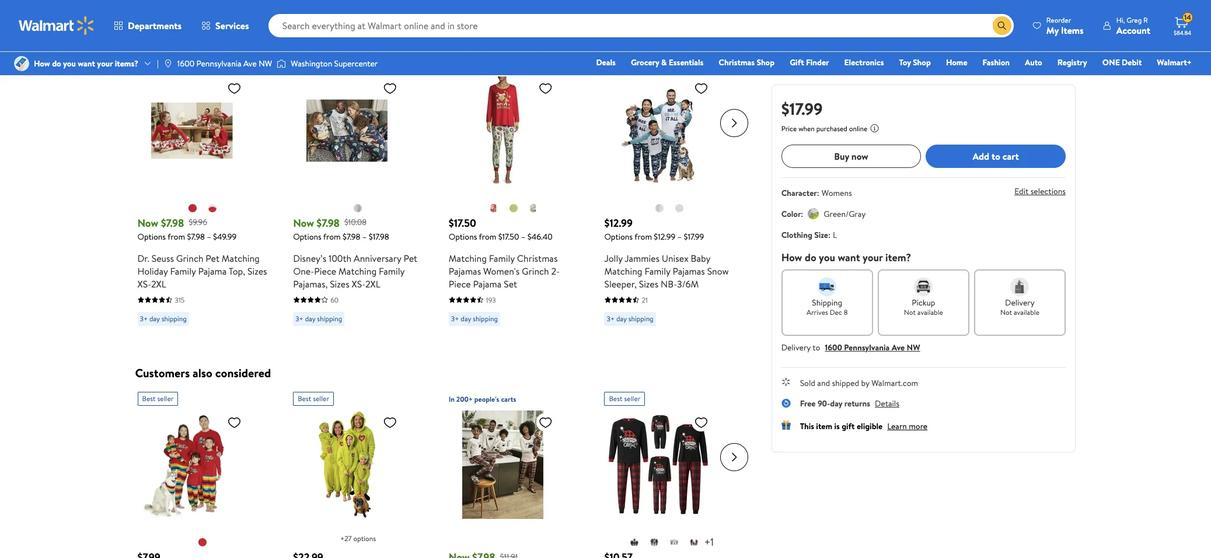 Task type: vqa. For each thing, say whether or not it's contained in the screenshot.
'you' for How do you want your item?
yes



Task type: describe. For each thing, give the bounding box(es) containing it.
bought
[[227, 34, 252, 46]]

brilliant red/ vivid white image
[[188, 203, 197, 213]]

from inside now $7.98 $9.96 options from $7.98 – $49.99
[[168, 231, 185, 243]]

1 vertical spatial ave
[[892, 342, 905, 354]]

by
[[862, 378, 870, 389]]

is
[[835, 421, 840, 432]]

want for items?
[[78, 58, 95, 69]]

shipping for disney's 100th anniversary pet one-piece matching family pajamas, sizes xs-2xl
[[317, 314, 342, 324]]

$7.98 down $9.96
[[187, 231, 205, 243]]

style 3 image
[[650, 538, 659, 547]]

customers
[[135, 365, 190, 381]]

best for disney's 100th anniversary pet one-piece matching family pajamas, sizes xs-2xl image
[[298, 59, 311, 69]]

red holidays image
[[198, 538, 207, 547]]

grocery
[[631, 57, 659, 68]]

christmas inside christmas shop link
[[719, 57, 755, 68]]

add to favorites list, jolly jammies pet matching family pajamas print bandana image
[[227, 416, 241, 430]]

gift finder
[[790, 57, 829, 68]]

200+
[[456, 395, 473, 404]]

pajamas,
[[293, 278, 328, 290]]

xs- for holiday
[[137, 278, 151, 290]]

8
[[844, 308, 848, 318]]

2 horizontal spatial :
[[829, 229, 831, 241]]

3+ for disney's 100th anniversary pet one-piece matching family pajamas, sizes xs-2xl
[[295, 314, 303, 324]]

this item is gift eligible learn more
[[800, 421, 928, 432]]

more
[[909, 421, 928, 432]]

pajamas inside jolly jammies unisex baby matching family pajamas snow sleeper, sizes nb-3/6m
[[673, 265, 705, 278]]

now $7.98 $9.96 options from $7.98 – $49.99
[[137, 216, 236, 243]]

$12.99 options from $12.99 – $17.99
[[604, 216, 704, 243]]

buy now
[[835, 150, 869, 163]]

color
[[782, 208, 801, 220]]

eligible
[[857, 421, 883, 432]]

$49.99
[[213, 231, 236, 243]]

1 vertical spatial 1600
[[825, 342, 842, 354]]

clothing size : l
[[782, 229, 837, 241]]

1 vertical spatial pennsylvania
[[844, 342, 890, 354]]

1 vertical spatial nw
[[907, 342, 921, 354]]

how do you want your item?
[[782, 250, 912, 265]]

&
[[661, 57, 667, 68]]

$10.08
[[344, 217, 367, 228]]

and
[[818, 378, 830, 389]]

grinch inside "dr. seuss grinch pet matching holiday family pajama top, sizes xs-2xl"
[[176, 252, 203, 265]]

similar
[[135, 18, 170, 34]]

now for disney's
[[293, 216, 314, 230]]

free
[[800, 398, 816, 410]]

essentials
[[669, 57, 704, 68]]

washington supercenter
[[291, 58, 378, 69]]

vivid white image
[[208, 203, 217, 213]]

seller for "qiylii christmas family pajamas matching set, parent-child letters print long sleeve t shirt tops with plaid pants sleepwear loungewear for women men kids baby holiday outfits" 'image'
[[624, 394, 640, 404]]

1600 pennsylvania ave nw
[[177, 58, 272, 69]]

items
[[1061, 24, 1084, 36]]

registry link
[[1052, 56, 1092, 69]]

day for disney's 100th anniversary pet one-piece matching family pajamas, sizes xs-2xl
[[305, 314, 315, 324]]

from inside $12.99 options from $12.99 – $17.99
[[635, 231, 652, 243]]

might
[[224, 18, 255, 34]]

pajama inside "dr. seuss grinch pet matching holiday family pajama top, sizes xs-2xl"
[[198, 265, 227, 278]]

edit
[[1015, 186, 1029, 197]]

electronics
[[844, 57, 884, 68]]

gift
[[842, 421, 855, 432]]

– inside $12.99 options from $12.99 – $17.99
[[677, 231, 682, 243]]

product group containing +1
[[604, 388, 734, 559]]

1600 pennsylvania ave nw button
[[825, 342, 921, 354]]

options inside $17.50 options from $17.50 – $46.40
[[449, 231, 477, 243]]

what
[[169, 34, 186, 46]]

best seller for "qiylii christmas family pajamas matching set, parent-child letters print long sleeve t shirt tops with plaid pants sleepwear loungewear for women men kids baby holiday outfits" 'image'
[[609, 394, 640, 404]]

matching inside "dr. seuss grinch pet matching holiday family pajama top, sizes xs-2xl"
[[222, 252, 260, 265]]

not for delivery
[[1001, 308, 1012, 318]]

grinch inside "matching family christmas pajamas women's grinch 2- piece pajama set"
[[522, 265, 549, 278]]

matching family christmas pajamas women's grinch 2- piece pajama set
[[449, 252, 560, 290]]

jolly jammies pet matching family pajamas print bandana image
[[137, 411, 246, 519]]

in 200+ people's carts
[[449, 395, 516, 404]]

 image for 1600 pennsylvania ave nw
[[163, 59, 173, 68]]

0 horizontal spatial $17.50
[[449, 216, 476, 230]]

+1
[[704, 535, 714, 550]]

$84.84
[[1174, 29, 1191, 37]]

considered
[[215, 365, 271, 381]]

0 vertical spatial 1600
[[177, 58, 194, 69]]

pickup
[[912, 297, 936, 309]]

3 3+ from the left
[[451, 314, 459, 324]]

how do you want your items?
[[34, 58, 138, 69]]

shipping for jolly jammies unisex baby matching family pajamas snow sleeper, sizes nb-3/6m
[[628, 314, 654, 324]]

0 vertical spatial pennsylvania
[[196, 58, 241, 69]]

sold and shipped by walmart.com
[[800, 378, 918, 389]]

christmas inside "matching family christmas pajamas women's grinch 2- piece pajama set"
[[517, 252, 558, 265]]

l
[[833, 229, 837, 241]]

shipped
[[832, 378, 860, 389]]

0 vertical spatial ave
[[243, 58, 257, 69]]

online
[[849, 124, 868, 134]]

size
[[815, 229, 829, 241]]

delivery for not
[[1005, 297, 1035, 309]]

: for character
[[817, 187, 820, 199]]

product group containing $17.50
[[449, 53, 579, 331]]

options inside now $7.98 $10.08 options from $7.98 – $17.98
[[293, 231, 321, 243]]

1 horizontal spatial $17.99
[[782, 97, 823, 120]]

best seller for jolly jammies unisex baby matching family pajamas snow sleeper, sizes nb-3/6m image
[[609, 59, 640, 69]]

delivery to 1600 pennsylvania ave nw
[[782, 342, 921, 354]]

product group containing $12.99
[[604, 53, 734, 331]]

add to favorites list, disney's 100th anniversary pet one-piece matching family pajamas, sizes xs-2xl image
[[383, 81, 397, 95]]

fashion
[[983, 57, 1010, 68]]

shipping arrives dec 8
[[807, 297, 848, 318]]

departments button
[[104, 12, 191, 40]]

dec
[[830, 308, 842, 318]]

auto
[[1025, 57, 1042, 68]]

available for pickup
[[918, 308, 943, 318]]

sizes for sleeper,
[[639, 278, 659, 290]]

3+ for dr. seuss grinch pet matching holiday family pajama top, sizes xs-2xl
[[140, 314, 148, 324]]

search icon image
[[997, 21, 1007, 30]]

services
[[215, 19, 249, 32]]

+27 options
[[340, 534, 376, 544]]

washington
[[291, 58, 332, 69]]

how for how do you want your items?
[[34, 58, 50, 69]]

sold
[[800, 378, 816, 389]]

purchased
[[817, 124, 848, 134]]

when
[[799, 124, 815, 134]]

delivery for to
[[782, 342, 811, 354]]

best seller for dr. seuss women's the grinch christmas matching family pajamas union suit, sizes s-3xl "image"
[[298, 394, 329, 404]]

0 horizontal spatial nw
[[259, 58, 272, 69]]

you for similar items you might like based on what customers bought
[[203, 18, 222, 34]]

xs- for piece
[[352, 278, 365, 290]]

seller for dr. seuss women's the grinch christmas matching family pajamas union suit, sizes s-3xl "image"
[[313, 394, 329, 404]]

pajamas inside "matching family christmas pajamas women's grinch 2- piece pajama set"
[[449, 265, 481, 278]]

60
[[330, 295, 339, 305]]

edit selections
[[1015, 186, 1066, 197]]

+27
[[340, 534, 352, 544]]

next slide for similar items you might like list image
[[720, 109, 748, 137]]

options inside now $7.98 $9.96 options from $7.98 – $49.99
[[137, 231, 166, 243]]

r
[[1143, 15, 1148, 25]]

best seller for 'jolly jammies pet matching family pajamas print bandana' image
[[142, 394, 174, 404]]

details
[[875, 398, 900, 410]]

edit selections button
[[1015, 186, 1066, 197]]

people's
[[474, 395, 499, 404]]

christmas shop link
[[713, 56, 780, 69]]

best for "qiylii christmas family pajamas matching set, parent-child letters print long sleeve t shirt tops with plaid pants sleepwear loungewear for women men kids baby holiday outfits" 'image'
[[609, 394, 623, 404]]

buy
[[835, 150, 850, 163]]

disney's 100th anniversary pet one-piece matching family pajamas, sizes xs-2xl
[[293, 252, 417, 290]]

home link
[[941, 56, 973, 69]]

matching family christmas pajamas women's grinch 2-piece pajama set image
[[449, 76, 557, 185]]

matching inside "matching family christmas pajamas women's grinch 2- piece pajama set"
[[449, 252, 487, 265]]

3/6m
[[677, 278, 699, 290]]

baby
[[691, 252, 710, 265]]

my
[[1046, 24, 1059, 36]]

registry
[[1057, 57, 1087, 68]]

$46.40
[[527, 231, 553, 243]]

– inside now $7.98 $9.96 options from $7.98 – $49.99
[[207, 231, 211, 243]]

one-
[[293, 265, 314, 278]]

$7.98 down "$10.08"
[[343, 231, 360, 243]]

pet for grinch
[[206, 252, 219, 265]]

day for dr. seuss grinch pet matching holiday family pajama top, sizes xs-2xl
[[149, 314, 160, 324]]

one
[[1102, 57, 1120, 68]]

toy
[[899, 57, 911, 68]]

add to cart
[[973, 150, 1019, 163]]

nb-
[[661, 278, 677, 290]]

price when purchased online
[[782, 124, 868, 134]]

sizes for top,
[[247, 265, 267, 278]]

$7.98 left $9.96
[[161, 216, 184, 230]]

you for how do you want your item?
[[819, 250, 836, 265]]

brilliant red image
[[489, 203, 499, 213]]

piece inside disney's 100th anniversary pet one-piece matching family pajamas, sizes xs-2xl
[[314, 265, 336, 278]]

on
[[158, 34, 167, 46]]

gifting made easy image
[[782, 421, 791, 430]]

add to favorites list, qiylii christmas family pajamas matching set, parent-child letters print long sleeve t shirt tops with plaid pants sleepwear loungewear for women men kids baby holiday outfits image
[[694, 416, 708, 430]]



Task type: locate. For each thing, give the bounding box(es) containing it.
available down intent image for delivery
[[1014, 308, 1040, 318]]

not inside pickup not available
[[904, 308, 916, 318]]

1 vertical spatial $17.99
[[684, 231, 704, 243]]

reorder my items
[[1046, 15, 1084, 36]]

1 vertical spatial to
[[813, 342, 821, 354]]

character : womens
[[782, 187, 852, 199]]

1 horizontal spatial want
[[838, 250, 860, 265]]

dr. seuss grinch pet matching holiday family pajama top, sizes xs-2xl
[[137, 252, 267, 290]]

to for delivery
[[813, 342, 821, 354]]

$12.99 up unisex
[[654, 231, 675, 243]]

2 xs- from the left
[[352, 278, 365, 290]]

1 vertical spatial delivery
[[782, 342, 811, 354]]

delivery down intent image for delivery
[[1005, 297, 1035, 309]]

not for pickup
[[904, 308, 916, 318]]

2-
[[551, 265, 560, 278]]

womens
[[822, 187, 852, 199]]

seller for dr. seuss grinch pet matching holiday family pajama top, sizes xs-2xl image
[[157, 59, 174, 69]]

0 horizontal spatial delivery
[[782, 342, 811, 354]]

best seller for dr. seuss grinch pet matching holiday family pajama top, sizes xs-2xl image
[[142, 59, 174, 69]]

1 horizontal spatial pajamas
[[673, 265, 705, 278]]

315
[[175, 295, 185, 305]]

 image
[[14, 56, 29, 71]]

ave down bought
[[243, 58, 257, 69]]

options up "matching family christmas pajamas women's grinch 2- piece pajama set"
[[449, 231, 477, 243]]

1 3+ day shipping from the left
[[140, 314, 187, 324]]

0 horizontal spatial pet
[[206, 252, 219, 265]]

shop right toy
[[913, 57, 931, 68]]

1 horizontal spatial nw
[[907, 342, 921, 354]]

do for how do you want your items?
[[52, 58, 61, 69]]

0 horizontal spatial now
[[137, 216, 158, 230]]

not down the intent image for pickup
[[904, 308, 916, 318]]

delivery inside delivery not available
[[1005, 297, 1035, 309]]

0 horizontal spatial grinch
[[176, 252, 203, 265]]

snow
[[707, 265, 729, 278]]

2xl for family
[[151, 278, 166, 290]]

0 vertical spatial $12.99
[[604, 216, 633, 230]]

best for 'jolly jammies pet matching family pajamas print bandana' image
[[142, 394, 156, 404]]

women's
[[483, 265, 520, 278]]

1 available from the left
[[918, 308, 943, 318]]

0 horizontal spatial sizes
[[247, 265, 267, 278]]

price
[[782, 124, 797, 134]]

seller for 'jolly jammies pet matching family pajamas print bandana' image
[[157, 394, 174, 404]]

best seller for disney's 100th anniversary pet one-piece matching family pajamas, sizes xs-2xl image
[[298, 59, 329, 69]]

options up disney's
[[293, 231, 321, 243]]

4 3+ from the left
[[607, 314, 615, 324]]

how down clothing
[[782, 250, 802, 265]]

finder
[[806, 57, 829, 68]]

matching down $17.50 options from $17.50 – $46.40
[[449, 252, 487, 265]]

clothing
[[782, 229, 813, 241]]

$17.50
[[449, 216, 476, 230], [498, 231, 519, 243]]

best for jolly jammies unisex baby matching family pajamas snow sleeper, sizes nb-3/6m image
[[609, 59, 623, 69]]

: left womens
[[817, 187, 820, 199]]

delivery up sold
[[782, 342, 811, 354]]

greg
[[1127, 15, 1142, 25]]

$7.98
[[161, 216, 184, 230], [317, 216, 340, 230], [187, 231, 205, 243], [343, 231, 360, 243]]

2 horizontal spatial sizes
[[639, 278, 659, 290]]

from inside now $7.98 $10.08 options from $7.98 – $17.98
[[323, 231, 341, 243]]

0 vertical spatial $17.99
[[782, 97, 823, 120]]

0 vertical spatial :
[[817, 187, 820, 199]]

add to favorites list, jolly jammies unisex baby matching family pajamas snow sleeper, sizes nb-3/6m image
[[694, 81, 708, 95]]

xs- down dr.
[[137, 278, 151, 290]]

0 horizontal spatial $17.99
[[684, 231, 704, 243]]

family down $17.98
[[379, 265, 405, 278]]

shipping
[[812, 297, 843, 309]]

walmart image
[[19, 16, 95, 35]]

1 horizontal spatial do
[[805, 250, 817, 265]]

family inside "matching family christmas pajamas women's grinch 2- piece pajama set"
[[489, 252, 515, 265]]

: for color
[[801, 208, 804, 220]]

 image right |
[[163, 59, 173, 68]]

– inside $17.50 options from $17.50 – $46.40
[[521, 231, 526, 243]]

pet for anniversary
[[404, 252, 417, 265]]

2 – from the left
[[362, 231, 367, 243]]

hi,
[[1116, 15, 1125, 25]]

departments
[[128, 19, 182, 32]]

1 xs- from the left
[[137, 278, 151, 290]]

dr. seuss grinch pet matching holiday family pajama top, sizes xs-2xl image
[[137, 76, 246, 185]]

1 – from the left
[[207, 231, 211, 243]]

2 3+ day shipping from the left
[[295, 314, 342, 324]]

0 vertical spatial you
[[203, 18, 222, 34]]

disney's
[[293, 252, 326, 265]]

character
[[782, 187, 817, 199]]

2 now from the left
[[293, 216, 314, 230]]

hi, greg r account
[[1116, 15, 1150, 36]]

0 vertical spatial nw
[[259, 58, 272, 69]]

193
[[486, 295, 496, 305]]

2 from from the left
[[323, 231, 341, 243]]

xs- down anniversary at the top
[[352, 278, 365, 290]]

– left $49.99
[[207, 231, 211, 243]]

walmart+
[[1157, 57, 1192, 68]]

3 – from the left
[[521, 231, 526, 243]]

0 horizontal spatial you
[[63, 58, 76, 69]]

deals link
[[591, 56, 621, 69]]

1 horizontal spatial not
[[1001, 308, 1012, 318]]

0 horizontal spatial pajama
[[198, 265, 227, 278]]

sizes inside jolly jammies unisex baby matching family pajamas snow sleeper, sizes nb-3/6m
[[639, 278, 659, 290]]

4 shipping from the left
[[628, 314, 654, 324]]

1 not from the left
[[904, 308, 916, 318]]

2 vertical spatial you
[[819, 250, 836, 265]]

1 horizontal spatial to
[[992, 150, 1001, 163]]

cart
[[1003, 150, 1019, 163]]

: left l
[[829, 229, 831, 241]]

sizes inside disney's 100th anniversary pet one-piece matching family pajamas, sizes xs-2xl
[[330, 278, 349, 290]]

0 horizontal spatial :
[[801, 208, 804, 220]]

$17.99 up baby
[[684, 231, 704, 243]]

christmas shop
[[719, 57, 775, 68]]

jammies
[[625, 252, 660, 265]]

from down brilliant red 'image'
[[479, 231, 496, 243]]

|
[[157, 58, 159, 69]]

3 from from the left
[[479, 231, 496, 243]]

1 3+ from the left
[[140, 314, 148, 324]]

Walmart Site-Wide search field
[[268, 14, 1014, 37]]

3 3+ day shipping from the left
[[451, 314, 498, 324]]

0 vertical spatial $17.50
[[449, 216, 476, 230]]

1 horizontal spatial your
[[863, 250, 883, 265]]

available in additional 1 variant element
[[704, 535, 714, 550]]

want left items?
[[78, 58, 95, 69]]

now
[[852, 150, 869, 163]]

want down 'green/gray'
[[838, 250, 860, 265]]

2 available from the left
[[1014, 308, 1040, 318]]

1 horizontal spatial you
[[203, 18, 222, 34]]

intent image for shipping image
[[818, 278, 837, 296]]

2 options from the left
[[293, 231, 321, 243]]

0 vertical spatial delivery
[[1005, 297, 1035, 309]]

2 horizontal spatial you
[[819, 250, 836, 265]]

jolly jammies unisex baby matching family pajamas snow sleeper, sizes nb-3/6m image
[[604, 76, 713, 185]]

0 horizontal spatial pajamas
[[449, 265, 481, 278]]

sizes
[[247, 265, 267, 278], [330, 278, 349, 290], [639, 278, 659, 290]]

0 horizontal spatial want
[[78, 58, 95, 69]]

0 horizontal spatial  image
[[163, 59, 173, 68]]

shipping down 60
[[317, 314, 342, 324]]

1600 down what on the top left of the page
[[177, 58, 194, 69]]

matching up 21
[[604, 265, 642, 278]]

1 vertical spatial $17.50
[[498, 231, 519, 243]]

shipping down 21
[[628, 314, 654, 324]]

now up dr.
[[137, 216, 158, 230]]

options
[[353, 534, 376, 544]]

0 horizontal spatial shop
[[757, 57, 775, 68]]

0 vertical spatial christmas
[[719, 57, 755, 68]]

$7.98 left "$10.08"
[[317, 216, 340, 230]]

1 horizontal spatial pajama
[[473, 278, 502, 290]]

you inside similar items you might like based on what customers bought
[[203, 18, 222, 34]]

1 vertical spatial your
[[863, 250, 883, 265]]

style 1 image
[[630, 538, 639, 547]]

1 horizontal spatial grinch
[[522, 265, 549, 278]]

toy shop link
[[894, 56, 936, 69]]

returns
[[845, 398, 871, 410]]

1 horizontal spatial how
[[782, 250, 802, 265]]

2 pet from the left
[[404, 252, 417, 265]]

best seller
[[142, 59, 174, 69], [298, 59, 329, 69], [609, 59, 640, 69], [142, 394, 174, 404], [298, 394, 329, 404], [609, 394, 640, 404]]

family up 21
[[645, 265, 670, 278]]

family inside jolly jammies unisex baby matching family pajamas snow sleeper, sizes nb-3/6m
[[645, 265, 670, 278]]

– left $46.40
[[521, 231, 526, 243]]

1 vertical spatial :
[[801, 208, 804, 220]]

do
[[52, 58, 61, 69], [805, 250, 817, 265]]

dr. seuss women's the grinch christmas matching family pajamas union suit, sizes s-3xl image
[[293, 411, 402, 519]]

1 now from the left
[[137, 216, 158, 230]]

$17.98
[[369, 231, 389, 243]]

1 pet from the left
[[206, 252, 219, 265]]

0 horizontal spatial do
[[52, 58, 61, 69]]

qiylii christmas family pajamas matching set, parent-child letters print long sleeve t shirt tops with plaid pants sleepwear loungewear for women men kids baby holiday outfits image
[[604, 411, 713, 519]]

to for add
[[992, 150, 1001, 163]]

1 horizontal spatial ave
[[892, 342, 905, 354]]

options up the jolly
[[604, 231, 633, 243]]

0 horizontal spatial your
[[97, 58, 113, 69]]

do down the clothing size : l
[[805, 250, 817, 265]]

$17.99
[[782, 97, 823, 120], [684, 231, 704, 243]]

add to favorites list, dearfoams pet plaid bear matching family pajamas coat, 1-piece, sizes xs-xl image
[[539, 416, 553, 430]]

shop
[[757, 57, 775, 68], [913, 57, 931, 68]]

$17.99 inside $12.99 options from $12.99 – $17.99
[[684, 231, 704, 243]]

in
[[449, 395, 455, 404]]

pet inside "dr. seuss grinch pet matching holiday family pajama top, sizes xs-2xl"
[[206, 252, 219, 265]]

4 3+ day shipping from the left
[[607, 314, 654, 324]]

available for delivery
[[1014, 308, 1040, 318]]

best for dr. seuss grinch pet matching holiday family pajama top, sizes xs-2xl image
[[142, 59, 156, 69]]

$17.50 options from $17.50 – $46.40
[[449, 216, 553, 243]]

$17.99 up 'when'
[[782, 97, 823, 120]]

2xl inside disney's 100th anniversary pet one-piece matching family pajamas, sizes xs-2xl
[[365, 278, 380, 290]]

blue image
[[353, 203, 363, 213]]

product group
[[137, 53, 267, 331], [293, 53, 423, 331], [449, 53, 579, 331], [604, 53, 734, 331], [137, 388, 267, 559], [293, 388, 423, 559], [449, 388, 579, 559], [604, 388, 734, 559]]

now inside now $7.98 $10.08 options from $7.98 – $17.98
[[293, 216, 314, 230]]

anniversary
[[354, 252, 401, 265]]

1 horizontal spatial christmas
[[719, 57, 755, 68]]

want for item?
[[838, 250, 860, 265]]

0 vertical spatial how
[[34, 58, 50, 69]]

1 horizontal spatial xs-
[[352, 278, 365, 290]]

0 horizontal spatial christmas
[[517, 252, 558, 265]]

similar items you might like based on what customers bought
[[135, 18, 275, 46]]

walmart.com
[[872, 378, 918, 389]]

0 horizontal spatial 1600
[[177, 58, 194, 69]]

3 shipping from the left
[[473, 314, 498, 324]]

0 horizontal spatial piece
[[314, 265, 336, 278]]

nw down like
[[259, 58, 272, 69]]

shop for toy shop
[[913, 57, 931, 68]]

seller for jolly jammies unisex baby matching family pajamas snow sleeper, sizes nb-3/6m image
[[624, 59, 640, 69]]

how for how do you want your item?
[[782, 250, 802, 265]]

pennsylvania down customers
[[196, 58, 241, 69]]

style 4 image
[[690, 538, 699, 547]]

options inside $12.99 options from $12.99 – $17.99
[[604, 231, 633, 243]]

do for how do you want your item?
[[805, 250, 817, 265]]

now
[[137, 216, 158, 230], [293, 216, 314, 230]]

product group containing in 200+ people's carts
[[449, 388, 579, 559]]

legal information image
[[870, 124, 879, 133]]

2 2xl from the left
[[365, 278, 380, 290]]

sizes right top,
[[247, 265, 267, 278]]

1 horizontal spatial 1600
[[825, 342, 842, 354]]

your
[[97, 58, 113, 69], [863, 250, 883, 265]]

1 horizontal spatial available
[[1014, 308, 1040, 318]]

sizes inside "dr. seuss grinch pet matching holiday family pajama top, sizes xs-2xl"
[[247, 265, 267, 278]]

1 vertical spatial christmas
[[517, 252, 558, 265]]

you for how do you want your items?
[[63, 58, 76, 69]]

family inside disney's 100th anniversary pet one-piece matching family pajamas, sizes xs-2xl
[[379, 265, 405, 278]]

2 pajamas from the left
[[673, 265, 705, 278]]

grinch
[[176, 252, 203, 265], [522, 265, 549, 278]]

shipping down "193"
[[473, 314, 498, 324]]

electronics link
[[839, 56, 889, 69]]

to inside button
[[992, 150, 1001, 163]]

1 horizontal spatial shop
[[913, 57, 931, 68]]

0 vertical spatial to
[[992, 150, 1001, 163]]

3+ day shipping for dr. seuss grinch pet matching holiday family pajama top, sizes xs-2xl
[[140, 314, 187, 324]]

intent image for delivery image
[[1011, 278, 1030, 296]]

reorder
[[1046, 15, 1071, 25]]

pet right anniversary at the top
[[404, 252, 417, 265]]

christmas down $46.40
[[517, 252, 558, 265]]

– inside now $7.98 $10.08 options from $7.98 – $17.98
[[362, 231, 367, 243]]

matching inside disney's 100th anniversary pet one-piece matching family pajamas, sizes xs-2xl
[[339, 265, 377, 278]]

dearfoams pet plaid bear matching family pajamas coat, 1-piece, sizes xs-xl image
[[449, 411, 557, 519]]

deals
[[596, 57, 616, 68]]

shipping down 315
[[161, 314, 187, 324]]

1 vertical spatial want
[[838, 250, 860, 265]]

piece
[[314, 265, 336, 278], [449, 278, 471, 290]]

2xl down seuss
[[151, 278, 166, 290]]

Search search field
[[268, 14, 1014, 37]]

style 5 image
[[670, 538, 679, 547]]

– left $17.98
[[362, 231, 367, 243]]

0 horizontal spatial pennsylvania
[[196, 58, 241, 69]]

you down size
[[819, 250, 836, 265]]

3+ day shipping for disney's 100th anniversary pet one-piece matching family pajamas, sizes xs-2xl
[[295, 314, 342, 324]]

pet down $49.99
[[206, 252, 219, 265]]

1600
[[177, 58, 194, 69], [825, 342, 842, 354]]

how
[[34, 58, 50, 69], [782, 250, 802, 265]]

2 shipping from the left
[[317, 314, 342, 324]]

account
[[1116, 24, 1150, 36]]

0 vertical spatial your
[[97, 58, 113, 69]]

best for dr. seuss women's the grinch christmas matching family pajamas union suit, sizes s-3xl "image"
[[298, 394, 311, 404]]

xs- inside disney's 100th anniversary pet one-piece matching family pajamas, sizes xs-2xl
[[352, 278, 365, 290]]

your left the item?
[[863, 250, 883, 265]]

pajama left top,
[[198, 265, 227, 278]]

1 horizontal spatial pennsylvania
[[844, 342, 890, 354]]

christmas right essentials
[[719, 57, 755, 68]]

options
[[137, 231, 166, 243], [293, 231, 321, 243], [449, 231, 477, 243], [604, 231, 633, 243]]

0 horizontal spatial $12.99
[[604, 216, 633, 230]]

0 horizontal spatial to
[[813, 342, 821, 354]]

 image
[[277, 58, 286, 69], [163, 59, 173, 68]]

available
[[918, 308, 943, 318], [1014, 308, 1040, 318]]

not down intent image for delivery
[[1001, 308, 1012, 318]]

white snow it all image
[[655, 203, 664, 213]]

3 options from the left
[[449, 231, 477, 243]]

now inside now $7.98 $9.96 options from $7.98 – $49.99
[[137, 216, 158, 230]]

from up 100th
[[323, 231, 341, 243]]

nw up walmart.com
[[907, 342, 921, 354]]

your for item?
[[863, 250, 883, 265]]

4 from from the left
[[635, 231, 652, 243]]

1 vertical spatial how
[[782, 250, 802, 265]]

1 horizontal spatial pet
[[404, 252, 417, 265]]

add to favorites list, dr. seuss women's the grinch christmas matching family pajamas union suit, sizes s-3xl image
[[383, 416, 397, 430]]

1 horizontal spatial piece
[[449, 278, 471, 290]]

1 horizontal spatial :
[[817, 187, 820, 199]]

1 shop from the left
[[757, 57, 775, 68]]

home
[[946, 57, 967, 68]]

customers also considered
[[135, 365, 271, 381]]

pajama inside "matching family christmas pajamas women's grinch 2- piece pajama set"
[[473, 278, 502, 290]]

based
[[135, 34, 156, 46]]

0 horizontal spatial how
[[34, 58, 50, 69]]

matching down $49.99
[[222, 252, 260, 265]]

1 2xl from the left
[[151, 278, 166, 290]]

2 shop from the left
[[913, 57, 931, 68]]

not inside delivery not available
[[1001, 308, 1012, 318]]

add
[[973, 150, 990, 163]]

intent image for pickup image
[[914, 278, 933, 296]]

1600 down the dec
[[825, 342, 842, 354]]

pennsylvania up by on the bottom right
[[844, 342, 890, 354]]

navy snow it all image
[[675, 203, 684, 213]]

2 3+ from the left
[[295, 314, 303, 324]]

disney's 100th anniversary pet one-piece matching family pajamas, sizes xs-2xl image
[[293, 76, 402, 185]]

3+ day shipping down 21
[[607, 314, 654, 324]]

you up customers
[[203, 18, 222, 34]]

you down walmart image
[[63, 58, 76, 69]]

sleeper,
[[604, 278, 637, 290]]

1 pajamas from the left
[[449, 265, 481, 278]]

0 horizontal spatial xs-
[[137, 278, 151, 290]]

do down walmart image
[[52, 58, 61, 69]]

2xl inside "dr. seuss grinch pet matching holiday family pajama top, sizes xs-2xl"
[[151, 278, 166, 290]]

100th
[[329, 252, 351, 265]]

2 not from the left
[[1001, 308, 1012, 318]]

1 options from the left
[[137, 231, 166, 243]]

pajamas
[[449, 265, 481, 278], [673, 265, 705, 278]]

options up dr.
[[137, 231, 166, 243]]

seller for disney's 100th anniversary pet one-piece matching family pajamas, sizes xs-2xl image
[[313, 59, 329, 69]]

grinch right seuss
[[176, 252, 203, 265]]

winter white image
[[529, 203, 538, 213]]

0 vertical spatial do
[[52, 58, 61, 69]]

1 horizontal spatial delivery
[[1005, 297, 1035, 309]]

learn
[[888, 421, 907, 432]]

4 – from the left
[[677, 231, 682, 243]]

available inside pickup not available
[[918, 308, 943, 318]]

1 horizontal spatial $17.50
[[498, 231, 519, 243]]

sizes up 21
[[639, 278, 659, 290]]

1 vertical spatial $12.99
[[654, 231, 675, 243]]

to down arrives
[[813, 342, 821, 354]]

1 vertical spatial do
[[805, 250, 817, 265]]

0 horizontal spatial available
[[918, 308, 943, 318]]

matching inside jolly jammies unisex baby matching family pajamas snow sleeper, sizes nb-3/6m
[[604, 265, 642, 278]]

herbal garden image
[[509, 203, 518, 213]]

next slide for customers also considered list image
[[720, 444, 748, 472]]

shipping for dr. seuss grinch pet matching holiday family pajama top, sizes xs-2xl
[[161, 314, 187, 324]]

matching up 60
[[339, 265, 377, 278]]

family inside "dr. seuss grinch pet matching holiday family pajama top, sizes xs-2xl"
[[170, 265, 196, 278]]

2xl for matching
[[365, 278, 380, 290]]

pajama up "193"
[[473, 278, 502, 290]]

$12.99 up the jolly
[[604, 216, 633, 230]]

 image left washington
[[277, 58, 286, 69]]

day for jolly jammies unisex baby matching family pajamas snow sleeper, sizes nb-3/6m
[[616, 314, 627, 324]]

available down the intent image for pickup
[[918, 308, 943, 318]]

1 from from the left
[[168, 231, 185, 243]]

pet inside disney's 100th anniversary pet one-piece matching family pajamas, sizes xs-2xl
[[404, 252, 417, 265]]

xs- inside "dr. seuss grinch pet matching holiday family pajama top, sizes xs-2xl"
[[137, 278, 151, 290]]

: down character
[[801, 208, 804, 220]]

1 vertical spatial you
[[63, 58, 76, 69]]

sizes up 60
[[330, 278, 349, 290]]

pajama
[[198, 265, 227, 278], [473, 278, 502, 290]]

1 horizontal spatial 2xl
[[365, 278, 380, 290]]

– up unisex
[[677, 231, 682, 243]]

you
[[203, 18, 222, 34], [63, 58, 76, 69], [819, 250, 836, 265]]

from up jammies
[[635, 231, 652, 243]]

1 horizontal spatial sizes
[[330, 278, 349, 290]]

2 vertical spatial :
[[829, 229, 831, 241]]

shop for christmas shop
[[757, 57, 775, 68]]

also
[[193, 365, 212, 381]]

selections
[[1031, 186, 1066, 197]]

dr.
[[137, 252, 149, 265]]

from up seuss
[[168, 231, 185, 243]]

1 horizontal spatial $12.99
[[654, 231, 675, 243]]

3+ day shipping down 60
[[295, 314, 342, 324]]

1 horizontal spatial  image
[[277, 58, 286, 69]]

your left items?
[[97, 58, 113, 69]]

add to favorites list, dr. seuss grinch pet matching holiday family pajama top, sizes xs-2xl image
[[227, 81, 241, 95]]

0 horizontal spatial 2xl
[[151, 278, 166, 290]]

3+ day shipping down 315
[[140, 314, 187, 324]]

4 options from the left
[[604, 231, 633, 243]]

add to favorites list, matching family christmas pajamas women's grinch 2-piece pajama set image
[[539, 81, 553, 95]]

family up 315
[[170, 265, 196, 278]]

to
[[992, 150, 1001, 163], [813, 342, 821, 354]]

now $7.98 $10.08 options from $7.98 – $17.98
[[293, 216, 389, 243]]

to left cart
[[992, 150, 1001, 163]]

day
[[149, 314, 160, 324], [305, 314, 315, 324], [461, 314, 471, 324], [616, 314, 627, 324], [830, 398, 843, 410]]

0 vertical spatial want
[[78, 58, 95, 69]]

grinch left 2-
[[522, 265, 549, 278]]

from inside $17.50 options from $17.50 – $46.40
[[479, 231, 496, 243]]

now for dr.
[[137, 216, 158, 230]]

2xl down anniversary at the top
[[365, 278, 380, 290]]

shop left gift
[[757, 57, 775, 68]]

1 horizontal spatial now
[[293, 216, 314, 230]]

sizes for pajamas,
[[330, 278, 349, 290]]

1 shipping from the left
[[161, 314, 187, 324]]

3+ day shipping down "193"
[[451, 314, 498, 324]]

ave up walmart.com
[[892, 342, 905, 354]]

now up disney's
[[293, 216, 314, 230]]

item
[[816, 421, 833, 432]]

family up set
[[489, 252, 515, 265]]

 image for washington supercenter
[[277, 58, 286, 69]]

3+ day shipping for jolly jammies unisex baby matching family pajamas snow sleeper, sizes nb-3/6m
[[607, 314, 654, 324]]

how down walmart image
[[34, 58, 50, 69]]

available inside delivery not available
[[1014, 308, 1040, 318]]

0 horizontal spatial not
[[904, 308, 916, 318]]

0 horizontal spatial ave
[[243, 58, 257, 69]]

your for items?
[[97, 58, 113, 69]]

debit
[[1122, 57, 1142, 68]]

90-
[[818, 398, 830, 410]]

3+ for jolly jammies unisex baby matching family pajamas snow sleeper, sizes nb-3/6m
[[607, 314, 615, 324]]

from
[[168, 231, 185, 243], [323, 231, 341, 243], [479, 231, 496, 243], [635, 231, 652, 243]]

piece inside "matching family christmas pajamas women's grinch 2- piece pajama set"
[[449, 278, 471, 290]]



